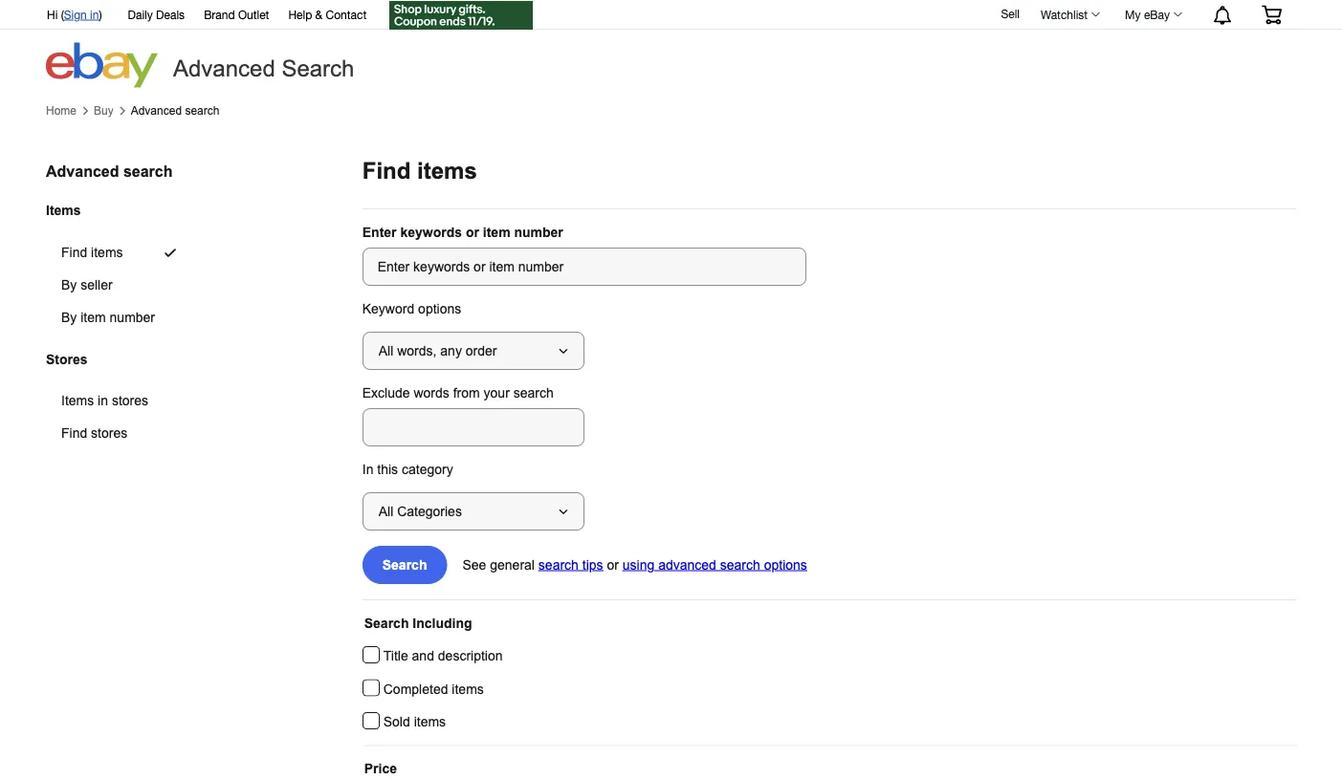 Task type: vqa. For each thing, say whether or not it's contained in the screenshot.
2nd the Home from right
no



Task type: describe. For each thing, give the bounding box(es) containing it.
items inside find items link
[[91, 245, 123, 260]]

completed items
[[383, 682, 484, 697]]

home link
[[46, 104, 77, 118]]

search for search including
[[364, 616, 409, 631]]

items right sold
[[414, 715, 446, 730]]

0 vertical spatial or
[[466, 225, 479, 240]]

sold items
[[383, 715, 446, 730]]

1 vertical spatial find items
[[61, 245, 123, 260]]

your
[[484, 386, 510, 400]]

help
[[288, 8, 312, 21]]

0 vertical spatial advanced
[[173, 56, 275, 81]]

title
[[383, 649, 408, 664]]

search tips link
[[539, 558, 603, 573]]

using advanced search options link
[[623, 558, 807, 573]]

sell link
[[993, 7, 1029, 20]]

including
[[413, 616, 472, 631]]

0 horizontal spatial options
[[418, 301, 461, 316]]

0 vertical spatial search
[[282, 56, 354, 81]]

find for the find stores link
[[61, 426, 87, 441]]

stores
[[46, 352, 88, 367]]

completed
[[383, 682, 448, 697]]

0 vertical spatial stores
[[112, 394, 148, 409]]

and
[[412, 649, 434, 664]]

1 horizontal spatial find items
[[362, 158, 477, 184]]

0 vertical spatial advanced search
[[131, 104, 220, 117]]

help & contact link
[[288, 5, 367, 26]]

)
[[99, 8, 102, 21]]

exclude
[[362, 386, 410, 400]]

watchlist link
[[1031, 3, 1109, 26]]

search button
[[362, 546, 447, 585]]

items in stores link
[[46, 385, 194, 418]]

keywords
[[400, 225, 462, 240]]

by item number
[[61, 310, 155, 325]]

outlet
[[238, 8, 269, 21]]

search left tips
[[539, 558, 579, 573]]

account navigation
[[36, 0, 1297, 32]]

get the coupon image
[[390, 1, 533, 30]]

using
[[623, 558, 655, 573]]

items down description
[[452, 682, 484, 697]]

in
[[362, 462, 374, 477]]

items for items
[[46, 203, 81, 218]]

by seller link
[[46, 269, 201, 302]]

sold
[[383, 715, 410, 730]]

watchlist
[[1041, 8, 1088, 21]]

0 vertical spatial number
[[514, 225, 563, 240]]

words
[[414, 386, 450, 400]]

exclude words from your search
[[362, 386, 554, 400]]

1 horizontal spatial options
[[764, 558, 807, 573]]

items up enter keywords or item number
[[417, 158, 477, 184]]

&
[[315, 8, 323, 21]]

my
[[1125, 8, 1141, 21]]

enter
[[362, 225, 397, 240]]

0 vertical spatial item
[[483, 225, 511, 240]]

find stores link
[[46, 418, 194, 450]]

advanced search link
[[131, 104, 220, 118]]

2 vertical spatial advanced
[[46, 163, 119, 180]]

sell
[[1001, 7, 1020, 20]]

home
[[46, 104, 77, 117]]

by seller
[[61, 278, 113, 293]]

deals
[[156, 8, 185, 21]]



Task type: locate. For each thing, give the bounding box(es) containing it.
search inside button
[[383, 558, 427, 573]]

1 horizontal spatial or
[[607, 558, 619, 573]]

find
[[362, 158, 411, 184], [61, 245, 87, 260], [61, 426, 87, 441]]

help & contact
[[288, 8, 367, 21]]

by
[[61, 278, 77, 293], [61, 310, 77, 325]]

2 by from the top
[[61, 310, 77, 325]]

Enter keywords or item number text field
[[362, 248, 806, 286]]

search for the search button
[[383, 558, 427, 573]]

1 vertical spatial items
[[61, 394, 94, 409]]

advanced search right buy
[[131, 104, 220, 117]]

or right tips
[[607, 558, 619, 573]]

my ebay link
[[1115, 3, 1191, 26]]

stores up the find stores link
[[112, 394, 148, 409]]

brand
[[204, 8, 235, 21]]

0 vertical spatial find
[[362, 158, 411, 184]]

in right the sign at the top of page
[[90, 8, 99, 21]]

general
[[490, 558, 535, 573]]

item
[[483, 225, 511, 240], [81, 310, 106, 325]]

search down advanced search 'link' on the left top of the page
[[123, 163, 173, 180]]

buy link
[[94, 104, 114, 118]]

find items up keywords
[[362, 158, 477, 184]]

sign
[[64, 8, 87, 21]]

advanced search
[[173, 56, 354, 81]]

by down by seller in the top of the page
[[61, 310, 77, 325]]

find items link
[[46, 237, 201, 269]]

2 vertical spatial search
[[364, 616, 409, 631]]

1 horizontal spatial item
[[483, 225, 511, 240]]

hi ( sign in )
[[47, 8, 102, 21]]

buy
[[94, 104, 114, 117]]

1 vertical spatial advanced search
[[46, 163, 173, 180]]

advanced search down buy link on the top left of page
[[46, 163, 173, 180]]

see
[[463, 558, 486, 573]]

tips
[[583, 558, 603, 573]]

by for by item number
[[61, 310, 77, 325]]

0 horizontal spatial or
[[466, 225, 479, 240]]

find for find items link
[[61, 245, 87, 260]]

1 vertical spatial stores
[[91, 426, 128, 441]]

advanced search
[[131, 104, 220, 117], [46, 163, 173, 180]]

find items
[[362, 158, 477, 184], [61, 245, 123, 260]]

search inside 'link'
[[185, 104, 220, 117]]

1 vertical spatial or
[[607, 558, 619, 573]]

item right keywords
[[483, 225, 511, 240]]

stores
[[112, 394, 148, 409], [91, 426, 128, 441]]

2 vertical spatial find
[[61, 426, 87, 441]]

find stores
[[61, 426, 128, 441]]

1 vertical spatial item
[[81, 310, 106, 325]]

banner
[[36, 0, 1297, 88]]

advanced
[[658, 558, 717, 573]]

1 vertical spatial in
[[98, 394, 108, 409]]

1 vertical spatial advanced
[[131, 104, 182, 117]]

contact
[[326, 8, 367, 21]]

your shopping cart image
[[1261, 5, 1283, 24]]

search
[[282, 56, 354, 81], [383, 558, 427, 573], [364, 616, 409, 631]]

advanced down buy link on the top left of page
[[46, 163, 119, 180]]

0 horizontal spatial item
[[81, 310, 106, 325]]

items in stores
[[61, 394, 148, 409]]

advanced inside 'link'
[[131, 104, 182, 117]]

advanced
[[173, 56, 275, 81], [131, 104, 182, 117], [46, 163, 119, 180]]

this
[[377, 462, 398, 477]]

find down items in stores
[[61, 426, 87, 441]]

or
[[466, 225, 479, 240], [607, 558, 619, 573]]

by left seller at top left
[[61, 278, 77, 293]]

(
[[61, 8, 64, 21]]

ebay
[[1144, 8, 1170, 21]]

hi
[[47, 8, 58, 21]]

number up 'enter keywords or item number' text box at the top
[[514, 225, 563, 240]]

items up seller at top left
[[91, 245, 123, 260]]

0 vertical spatial in
[[90, 8, 99, 21]]

sign in link
[[64, 8, 99, 21]]

brand outlet
[[204, 8, 269, 21]]

number
[[514, 225, 563, 240], [110, 310, 155, 325]]

description
[[438, 649, 503, 664]]

advanced down brand
[[173, 56, 275, 81]]

Exclude words from your search text field
[[362, 409, 584, 447]]

0 horizontal spatial number
[[110, 310, 155, 325]]

items
[[46, 203, 81, 218], [61, 394, 94, 409]]

find up by seller in the top of the page
[[61, 245, 87, 260]]

1 vertical spatial by
[[61, 310, 77, 325]]

number down the "by seller" link
[[110, 310, 155, 325]]

search
[[185, 104, 220, 117], [123, 163, 173, 180], [514, 386, 554, 400], [539, 558, 579, 573], [720, 558, 761, 573]]

stores down items in stores
[[91, 426, 128, 441]]

in up find stores
[[98, 394, 108, 409]]

1 vertical spatial search
[[383, 558, 427, 573]]

items up find stores
[[61, 394, 94, 409]]

1 by from the top
[[61, 278, 77, 293]]

banner containing sell
[[36, 0, 1297, 88]]

see general search tips or using advanced search options
[[463, 558, 807, 573]]

1 vertical spatial options
[[764, 558, 807, 573]]

title and description
[[383, 649, 503, 664]]

0 horizontal spatial find items
[[61, 245, 123, 260]]

advanced right buy
[[131, 104, 182, 117]]

seller
[[81, 278, 113, 293]]

options
[[418, 301, 461, 316], [764, 558, 807, 573]]

find up enter
[[362, 158, 411, 184]]

find inside find items link
[[61, 245, 87, 260]]

search up search including
[[383, 558, 427, 573]]

1 horizontal spatial number
[[514, 225, 563, 240]]

item down seller at top left
[[81, 310, 106, 325]]

0 vertical spatial items
[[46, 203, 81, 218]]

1 vertical spatial find
[[61, 245, 87, 260]]

0 vertical spatial options
[[418, 301, 461, 316]]

search right advanced
[[720, 558, 761, 573]]

category
[[402, 462, 453, 477]]

daily
[[128, 8, 153, 21]]

search down help & contact link
[[282, 56, 354, 81]]

items for items in stores
[[61, 394, 94, 409]]

my ebay
[[1125, 8, 1170, 21]]

in this category
[[362, 462, 453, 477]]

from
[[453, 386, 480, 400]]

search up title
[[364, 616, 409, 631]]

0 vertical spatial find items
[[362, 158, 477, 184]]

daily deals link
[[128, 5, 185, 26]]

price
[[364, 762, 397, 777]]

enter keywords or item number
[[362, 225, 563, 240]]

keyword
[[362, 301, 415, 316]]

search including
[[364, 616, 472, 631]]

in inside account navigation
[[90, 8, 99, 21]]

keyword options
[[362, 301, 461, 316]]

in
[[90, 8, 99, 21], [98, 394, 108, 409]]

items
[[417, 158, 477, 184], [91, 245, 123, 260], [452, 682, 484, 697], [414, 715, 446, 730]]

daily deals
[[128, 8, 185, 21]]

find items up seller at top left
[[61, 245, 123, 260]]

by item number link
[[46, 302, 201, 334]]

items up find items link
[[46, 203, 81, 218]]

search right your
[[514, 386, 554, 400]]

1 vertical spatial number
[[110, 310, 155, 325]]

by for by seller
[[61, 278, 77, 293]]

or right keywords
[[466, 225, 479, 240]]

brand outlet link
[[204, 5, 269, 26]]

0 vertical spatial by
[[61, 278, 77, 293]]

search down advanced search on the top of page
[[185, 104, 220, 117]]



